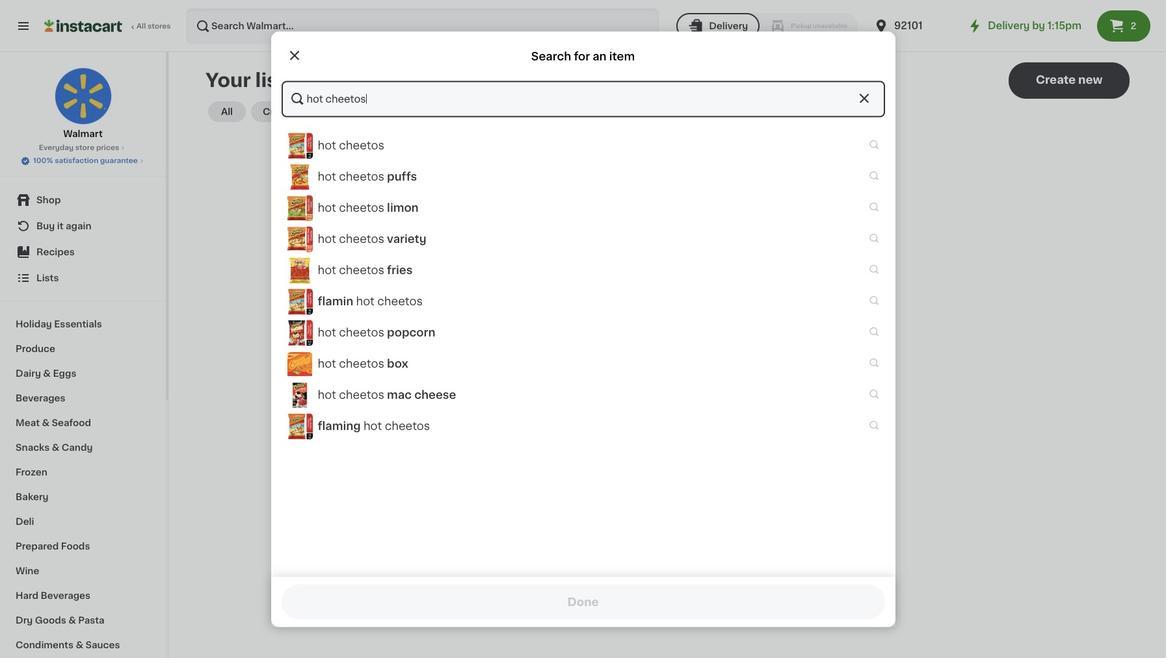 Task type: locate. For each thing, give the bounding box(es) containing it.
hot up hot cheetos fries
[[318, 234, 336, 244]]

dry
[[16, 617, 33, 626]]

delivery
[[988, 21, 1030, 31], [709, 21, 748, 31]]

cheetos up hot cheetos box
[[339, 328, 384, 338]]

cheetos for hot cheetos variety
[[339, 234, 384, 244]]

an
[[593, 51, 607, 61]]

hot for hot cheetos limon
[[318, 203, 336, 213]]

delivery by 1:15pm
[[988, 21, 1082, 31]]

store
[[75, 144, 94, 152]]

hot for hot cheetos box
[[318, 359, 336, 369]]

hot down 'hot cheetos puffs'
[[318, 203, 336, 213]]

hot
[[318, 140, 336, 151], [318, 172, 336, 182], [318, 203, 336, 213], [318, 234, 336, 244], [318, 265, 336, 276], [356, 296, 375, 307], [318, 328, 336, 338], [318, 359, 336, 369], [318, 390, 336, 400], [363, 421, 382, 432]]

cheetos down hot cheetos box
[[339, 390, 384, 400]]

&
[[43, 369, 51, 379], [42, 419, 50, 428], [52, 444, 59, 453], [68, 617, 76, 626], [76, 641, 83, 650]]

1 horizontal spatial all
[[221, 107, 233, 116]]

None search field
[[281, 81, 885, 117]]

0 horizontal spatial all
[[137, 23, 146, 30]]

hot down hot cheetos popcorn on the left
[[318, 359, 336, 369]]

all down "your" at left top
[[221, 107, 233, 116]]

cheetos up hot cheetos limon
[[339, 172, 384, 182]]

cheetos up hot cheetos fries
[[339, 234, 384, 244]]

service type group
[[676, 13, 858, 39]]

meat
[[16, 419, 40, 428]]

everyday store prices
[[39, 144, 119, 152]]

all stores link
[[44, 8, 172, 44]]

by inside delivery by 1:15pm link
[[1032, 21, 1045, 31]]

1 vertical spatial beverages
[[41, 592, 90, 601]]

holiday essentials
[[16, 320, 102, 329]]

& left the sauces
[[76, 641, 83, 650]]

snacks & candy link
[[8, 436, 158, 460]]

2
[[1131, 21, 1136, 31]]

0 horizontal spatial by
[[303, 107, 315, 116]]

recipes
[[36, 248, 75, 257]]

recipes link
[[8, 239, 158, 265]]

delivery for delivery
[[709, 21, 748, 31]]

cheetos down 'hot cheetos puffs'
[[339, 203, 384, 213]]

it
[[57, 222, 64, 231]]

search for an item
[[531, 51, 635, 61]]

beverages link
[[8, 386, 158, 411]]

beverages down dairy & eggs
[[16, 394, 65, 403]]

your
[[206, 71, 251, 90]]

condiments & sauces link
[[8, 633, 158, 658]]

dairy & eggs
[[16, 369, 76, 379]]

hot cheetos mac cheese
[[318, 390, 456, 400]]

lists
[[255, 71, 297, 90]]

all
[[137, 23, 146, 30], [221, 107, 233, 116]]

cheetos up 'hot cheetos puffs'
[[339, 140, 384, 151]]

walmart logo image
[[54, 68, 112, 125]]

cheetos for hot cheetos fries
[[339, 265, 384, 276]]

2 button
[[1097, 10, 1150, 42]]

hot down 'me'
[[318, 140, 336, 151]]

item
[[609, 51, 635, 61]]

holiday essentials link
[[8, 312, 158, 337]]

create
[[1036, 75, 1076, 85]]

flamin hot cheetos
[[318, 296, 423, 307]]

delivery inside 'button'
[[709, 21, 748, 31]]

buy it again
[[36, 222, 91, 231]]

hot for hot cheetos puffs
[[318, 172, 336, 182]]

by inside created by me button
[[303, 107, 315, 116]]

cheetos for hot cheetos
[[339, 140, 384, 151]]

hot cheetos popcorn
[[318, 328, 435, 338]]

guarantee
[[100, 157, 138, 165]]

hard beverages
[[16, 592, 90, 601]]

& left the eggs
[[43, 369, 51, 379]]

1 horizontal spatial by
[[1032, 21, 1045, 31]]

& for meat
[[42, 419, 50, 428]]

snacks & candy
[[16, 444, 93, 453]]

search
[[531, 51, 571, 61]]

hard beverages link
[[8, 584, 158, 609]]

hot cheetos limon
[[318, 203, 419, 213]]

hot up flamin
[[318, 265, 336, 276]]

dry goods & pasta link
[[8, 609, 158, 633]]

& left candy
[[52, 444, 59, 453]]

hot up flaming
[[318, 390, 336, 400]]

prepared foods
[[16, 542, 90, 552]]

None search field
[[186, 8, 660, 44]]

limon
[[387, 203, 419, 213]]

0 vertical spatial beverages
[[16, 394, 65, 403]]

& right meat
[[42, 419, 50, 428]]

0 vertical spatial all
[[137, 23, 146, 30]]

0 vertical spatial by
[[1032, 21, 1045, 31]]

deli link
[[8, 510, 158, 535]]

0 horizontal spatial delivery
[[709, 21, 748, 31]]

sauces
[[85, 641, 120, 650]]

beverages
[[16, 394, 65, 403], [41, 592, 90, 601]]

by left 1:15pm
[[1032, 21, 1045, 31]]

cheetos
[[339, 140, 384, 151], [339, 172, 384, 182], [339, 203, 384, 213], [339, 234, 384, 244], [339, 265, 384, 276], [377, 296, 423, 307], [339, 328, 384, 338], [339, 359, 384, 369], [339, 390, 384, 400], [385, 421, 430, 432]]

hot cheetos link
[[281, 130, 885, 161]]

deli
[[16, 518, 34, 527]]

again
[[66, 222, 91, 231]]

delivery for delivery by 1:15pm
[[988, 21, 1030, 31]]

dairy
[[16, 369, 41, 379]]

all left "stores"
[[137, 23, 146, 30]]

me
[[317, 107, 332, 116]]

by for created
[[303, 107, 315, 116]]

dialog
[[271, 31, 895, 628]]

hot down the hot cheetos on the left top of the page
[[318, 172, 336, 182]]

beverages up the dry goods & pasta
[[41, 592, 90, 601]]

by
[[1032, 21, 1045, 31], [303, 107, 315, 116]]

created by me
[[263, 107, 332, 116]]

cheetos up flamin hot cheetos
[[339, 265, 384, 276]]

condiments
[[16, 641, 73, 650]]

shop link
[[8, 187, 158, 213]]

delivery by 1:15pm link
[[967, 18, 1082, 34]]

hard
[[16, 592, 38, 601]]

search list box
[[281, 130, 885, 447]]

92101 button
[[873, 8, 952, 44]]

by for delivery
[[1032, 21, 1045, 31]]

hot down flamin
[[318, 328, 336, 338]]

by left 'me'
[[303, 107, 315, 116]]

essentials
[[54, 320, 102, 329]]

everyday store prices link
[[39, 143, 127, 153]]

1 vertical spatial by
[[303, 107, 315, 116]]

& inside 'link'
[[76, 641, 83, 650]]

cheetos down hot cheetos popcorn on the left
[[339, 359, 384, 369]]

100%
[[33, 157, 53, 165]]

candy
[[62, 444, 93, 453]]

stores
[[148, 23, 171, 30]]

1 horizontal spatial delivery
[[988, 21, 1030, 31]]

1 vertical spatial all
[[221, 107, 233, 116]]

condiments & sauces
[[16, 641, 120, 650]]

wine
[[16, 567, 39, 576]]

all inside button
[[221, 107, 233, 116]]



Task type: vqa. For each thing, say whether or not it's contained in the screenshot.
$ corresponding to 3
no



Task type: describe. For each thing, give the bounding box(es) containing it.
buy it again link
[[8, 213, 158, 239]]

snacks
[[16, 444, 50, 453]]

100% satisfaction guarantee button
[[20, 153, 146, 166]]

walmart link
[[54, 68, 112, 140]]

all button
[[208, 101, 246, 122]]

dry goods & pasta
[[16, 617, 104, 626]]

instacart logo image
[[44, 18, 122, 34]]

bakery link
[[8, 485, 158, 510]]

cheetos for hot cheetos limon
[[339, 203, 384, 213]]

delivery button
[[676, 13, 760, 39]]

cheese
[[414, 390, 456, 400]]

all for all
[[221, 107, 233, 116]]

produce link
[[8, 337, 158, 362]]

& for condiments
[[76, 641, 83, 650]]

hot cheetos box
[[318, 359, 408, 369]]

hot cheetos puffs
[[318, 172, 417, 182]]

pasta
[[78, 617, 104, 626]]

everyday
[[39, 144, 74, 152]]

hot for hot cheetos popcorn
[[318, 328, 336, 338]]

hot for hot cheetos
[[318, 140, 336, 151]]

buy
[[36, 222, 55, 231]]

& for snacks
[[52, 444, 59, 453]]

shop
[[36, 196, 61, 205]]

prices
[[96, 144, 119, 152]]

prepared
[[16, 542, 59, 552]]

holiday
[[16, 320, 52, 329]]

lists
[[36, 274, 59, 283]]

create new
[[1036, 75, 1103, 85]]

prepared foods link
[[8, 535, 158, 559]]

lists link
[[8, 265, 158, 291]]

hot for hot cheetos variety
[[318, 234, 336, 244]]

hot cheetos fries
[[318, 265, 413, 276]]

frozen link
[[8, 460, 158, 485]]

1:15pm
[[1047, 21, 1082, 31]]

cheetos down 'fries'
[[377, 296, 423, 307]]

create new button
[[1009, 62, 1130, 99]]

cheetos down mac
[[385, 421, 430, 432]]

seafood
[[52, 419, 91, 428]]

hot for hot cheetos fries
[[318, 265, 336, 276]]

eggs
[[53, 369, 76, 379]]

flamin
[[318, 296, 353, 307]]

popcorn
[[387, 328, 435, 338]]

all stores
[[137, 23, 171, 30]]

cheetos for hot cheetos mac cheese
[[339, 390, 384, 400]]

puffs
[[387, 172, 417, 182]]

box
[[387, 359, 408, 369]]

meat & seafood
[[16, 419, 91, 428]]

mac
[[387, 390, 412, 400]]

dialog containing search for an item
[[271, 31, 895, 628]]

flaming
[[318, 421, 361, 432]]

produce
[[16, 345, 55, 354]]

walmart
[[63, 129, 103, 139]]

goods
[[35, 617, 66, 626]]

foods
[[61, 542, 90, 552]]

hot for hot cheetos mac cheese
[[318, 390, 336, 400]]

new
[[1078, 75, 1103, 85]]

for
[[574, 51, 590, 61]]

cheetos for hot cheetos puffs
[[339, 172, 384, 182]]

& for dairy
[[43, 369, 51, 379]]

wine link
[[8, 559, 158, 584]]

created
[[263, 107, 301, 116]]

frozen
[[16, 468, 47, 477]]

your lists
[[206, 71, 297, 90]]

fries
[[387, 265, 413, 276]]

created by me button
[[251, 101, 344, 122]]

hot right flaming
[[363, 421, 382, 432]]

cheetos for hot cheetos box
[[339, 359, 384, 369]]

meat & seafood link
[[8, 411, 158, 436]]

all for all stores
[[137, 23, 146, 30]]

& left pasta
[[68, 617, 76, 626]]

variety
[[387, 234, 426, 244]]

Search Walmart... field
[[281, 81, 885, 117]]

satisfaction
[[55, 157, 98, 165]]

100% satisfaction guarantee
[[33, 157, 138, 165]]

hot cheetos variety
[[318, 234, 426, 244]]

hot cheetos
[[318, 140, 384, 151]]

hot right flamin
[[356, 296, 375, 307]]

bakery
[[16, 493, 49, 502]]

92101
[[894, 21, 923, 31]]

cheetos for hot cheetos popcorn
[[339, 328, 384, 338]]



